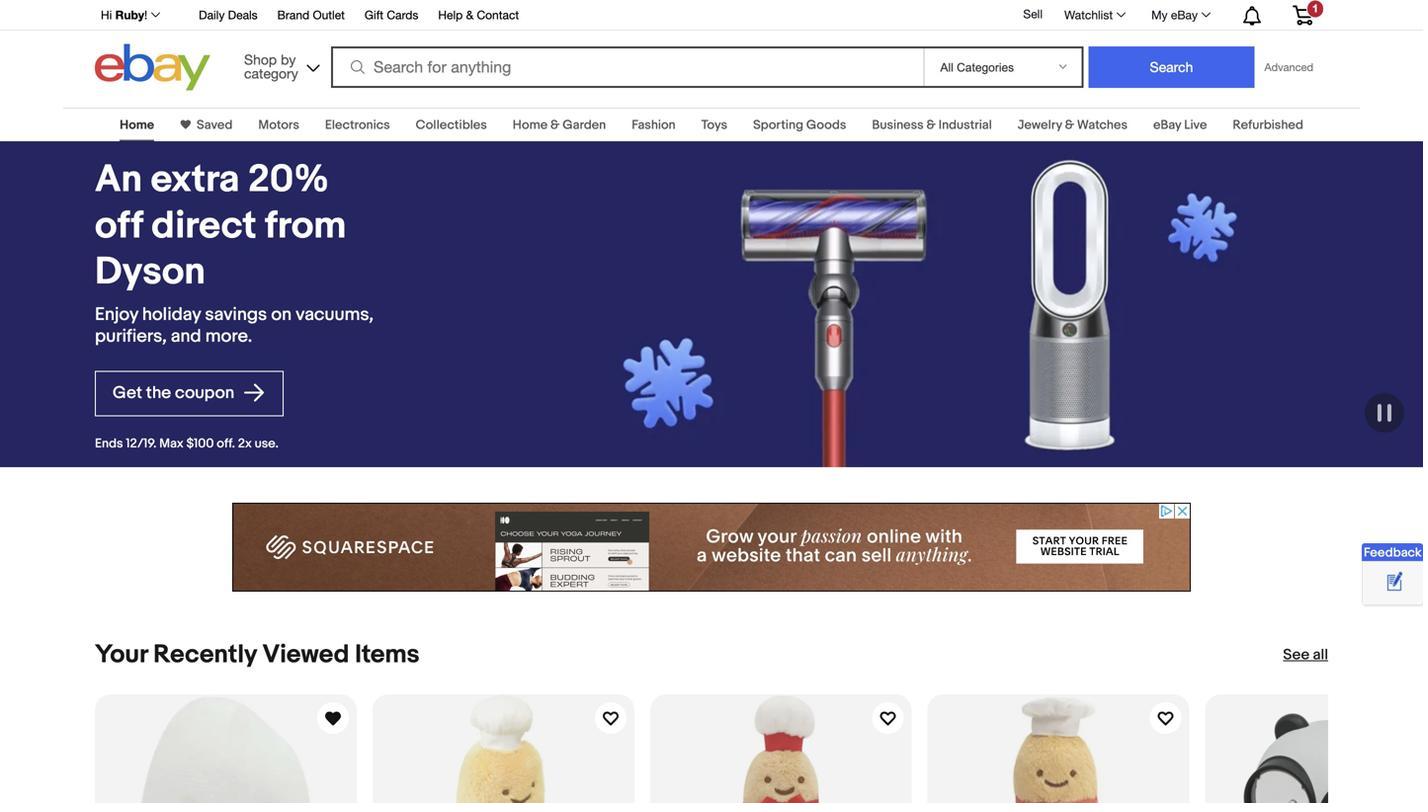 Task type: describe. For each thing, give the bounding box(es) containing it.
ruby
[[115, 8, 144, 22]]

see all
[[1283, 646, 1328, 664]]

garden
[[563, 118, 606, 133]]

jewelry & watches link
[[1018, 118, 1128, 133]]

more.
[[205, 326, 252, 347]]

sporting
[[753, 118, 804, 133]]

off
[[95, 203, 143, 249]]

account navigation
[[90, 0, 1328, 31]]

direct
[[151, 203, 257, 249]]

recently
[[153, 640, 257, 671]]

contact
[[477, 8, 519, 22]]

sell
[[1023, 7, 1043, 21]]

collectibles
[[416, 118, 487, 133]]

all
[[1313, 646, 1328, 664]]

shop
[[244, 51, 277, 68]]

home & garden
[[513, 118, 606, 133]]

& for business
[[927, 118, 936, 133]]

my
[[1152, 8, 1168, 22]]

cards
[[387, 8, 418, 22]]

deals
[[228, 8, 258, 22]]

advertisement region
[[232, 503, 1191, 592]]

shop by category button
[[235, 44, 324, 86]]

savings
[[205, 304, 267, 326]]

electronics
[[325, 118, 390, 133]]

Search for anything text field
[[334, 48, 920, 86]]

daily deals
[[199, 8, 258, 22]]

an extra 20% off direct from dyson enjoy holiday savings on vacuums, purifiers, and more.
[[95, 157, 374, 347]]

ends 12/19. max $100 off. 2x use.
[[95, 436, 279, 452]]

help
[[438, 8, 463, 22]]

refurbished link
[[1233, 118, 1304, 133]]

jewelry
[[1018, 118, 1062, 133]]

my ebay link
[[1141, 3, 1220, 27]]

sell link
[[1015, 7, 1052, 21]]

brand outlet link
[[277, 5, 345, 27]]

an extra 20% off direct from dyson link
[[95, 157, 380, 296]]

help & contact link
[[438, 5, 519, 27]]

your recently viewed items link
[[95, 640, 420, 671]]

saved link
[[191, 118, 233, 133]]

see all link
[[1283, 645, 1328, 665]]

2x
[[238, 436, 252, 452]]

watchlist
[[1064, 8, 1113, 22]]

collectibles link
[[416, 118, 487, 133]]

home for home & garden
[[513, 118, 548, 133]]

get the coupon link
[[95, 371, 284, 417]]

from
[[265, 203, 346, 249]]

sporting goods
[[753, 118, 846, 133]]

1
[[1313, 2, 1319, 15]]

your
[[95, 640, 148, 671]]

my ebay
[[1152, 8, 1198, 22]]

toys
[[701, 118, 728, 133]]

saved
[[197, 118, 233, 133]]

!
[[144, 8, 147, 22]]

fashion
[[632, 118, 676, 133]]

live
[[1184, 118, 1207, 133]]

vacuums,
[[296, 304, 374, 326]]

coupon
[[175, 383, 234, 404]]

items
[[355, 640, 420, 671]]

business
[[872, 118, 924, 133]]

& for home
[[551, 118, 560, 133]]

an
[[95, 157, 142, 203]]

gift cards
[[365, 8, 418, 22]]

hi
[[101, 8, 112, 22]]

purifiers,
[[95, 326, 167, 347]]



Task type: vqa. For each thing, say whether or not it's contained in the screenshot.
shipping within the $155.99 List price: $199.99 22% off or Best Offer Free shipping Free returns 15 sold
no



Task type: locate. For each thing, give the bounding box(es) containing it.
category
[[244, 65, 298, 82]]

home left garden
[[513, 118, 548, 133]]

motors
[[258, 118, 299, 133]]

ebay
[[1171, 8, 1198, 22], [1153, 118, 1181, 133]]

enjoy
[[95, 304, 138, 326]]

refurbished
[[1233, 118, 1304, 133]]

motors link
[[258, 118, 299, 133]]

ebay left live
[[1153, 118, 1181, 133]]

and
[[171, 326, 201, 347]]

sporting goods link
[[753, 118, 846, 133]]

holiday
[[142, 304, 201, 326]]

outlet
[[313, 8, 345, 22]]

home up an
[[120, 118, 154, 133]]

home & garden link
[[513, 118, 606, 133]]

& right jewelry
[[1065, 118, 1074, 133]]

gift cards link
[[365, 5, 418, 27]]

& right help
[[466, 8, 474, 22]]

get
[[113, 383, 142, 404]]

1 horizontal spatial home
[[513, 118, 548, 133]]

None submit
[[1089, 46, 1255, 88]]

advanced link
[[1255, 47, 1323, 87]]

1 home from the left
[[120, 118, 154, 133]]

ebay live link
[[1153, 118, 1207, 133]]

gift
[[365, 8, 384, 22]]

20%
[[248, 157, 329, 203]]

off.
[[217, 436, 235, 452]]

feedback
[[1364, 546, 1422, 561]]

1 vertical spatial ebay
[[1153, 118, 1181, 133]]

get the coupon
[[113, 383, 238, 404]]

ebay live
[[1153, 118, 1207, 133]]

home for home
[[120, 118, 154, 133]]

extra
[[151, 157, 240, 203]]

0 vertical spatial ebay
[[1171, 8, 1198, 22]]

electronics link
[[325, 118, 390, 133]]

by
[[281, 51, 296, 68]]

help & contact
[[438, 8, 519, 22]]

ebay right my
[[1171, 8, 1198, 22]]

hi ruby !
[[101, 8, 147, 22]]

& right 'business'
[[927, 118, 936, 133]]

daily deals link
[[199, 5, 258, 27]]

$100
[[186, 436, 214, 452]]

the
[[146, 383, 171, 404]]

&
[[466, 8, 474, 22], [551, 118, 560, 133], [927, 118, 936, 133], [1065, 118, 1074, 133]]

watches
[[1077, 118, 1128, 133]]

shop by category banner
[[90, 0, 1328, 96]]

industrial
[[939, 118, 992, 133]]

none submit inside shop by category "banner"
[[1089, 46, 1255, 88]]

ebay inside account navigation
[[1171, 8, 1198, 22]]

toys link
[[701, 118, 728, 133]]

& for jewelry
[[1065, 118, 1074, 133]]

& inside help & contact link
[[466, 8, 474, 22]]

daily
[[199, 8, 225, 22]]

brand
[[277, 8, 309, 22]]

advanced
[[1265, 61, 1314, 74]]

business & industrial link
[[872, 118, 992, 133]]

watchlist link
[[1054, 3, 1135, 27]]

0 horizontal spatial home
[[120, 118, 154, 133]]

shop by category
[[244, 51, 298, 82]]

& for help
[[466, 8, 474, 22]]

business & industrial
[[872, 118, 992, 133]]

1 link
[[1281, 0, 1325, 28]]

goods
[[806, 118, 846, 133]]

dyson
[[95, 250, 205, 296]]

12/19.
[[126, 436, 157, 452]]

& left garden
[[551, 118, 560, 133]]

fashion link
[[632, 118, 676, 133]]

your recently viewed items
[[95, 640, 420, 671]]

an extra 20% off direct from dyson main content
[[0, 96, 1423, 804]]

2 home from the left
[[513, 118, 548, 133]]

use.
[[255, 436, 279, 452]]

see
[[1283, 646, 1310, 664]]

ebay inside an extra 20% off direct from dyson main content
[[1153, 118, 1181, 133]]

viewed
[[262, 640, 349, 671]]

max
[[159, 436, 184, 452]]

ends
[[95, 436, 123, 452]]

on
[[271, 304, 292, 326]]

jewelry & watches
[[1018, 118, 1128, 133]]



